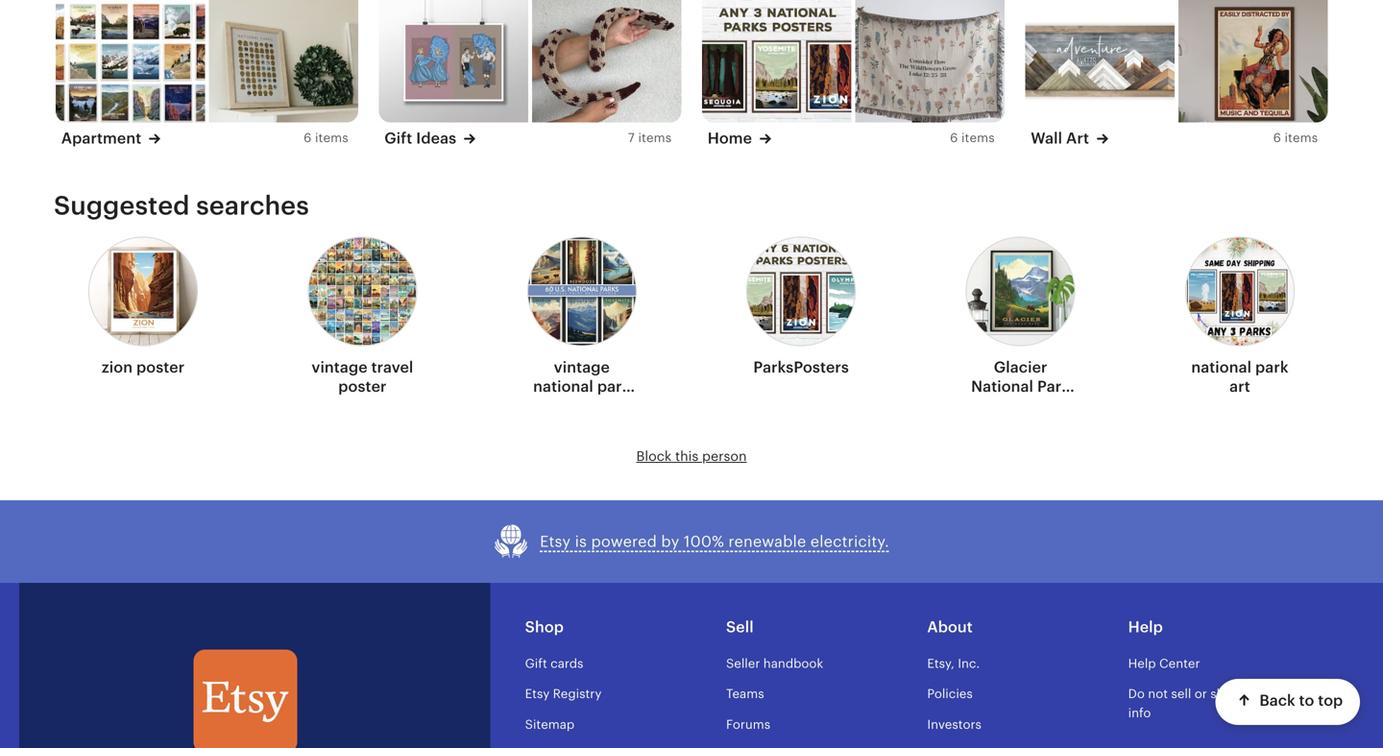 Task type: describe. For each thing, give the bounding box(es) containing it.
teams
[[726, 687, 764, 702]]

do
[[1129, 687, 1145, 702]]

etsy, inc. link
[[928, 657, 980, 671]]

seller
[[726, 657, 760, 671]]

suggested searches
[[54, 191, 309, 220]]

searches
[[196, 191, 309, 220]]

etsy is powered by 100% renewable electricity.
[[540, 533, 890, 551]]

back
[[1260, 692, 1296, 710]]

adventure awaits rustic wood printed farmhouse wall sign image
[[1025, 0, 1175, 126]]

etsy for etsy registry
[[525, 687, 550, 702]]

6 items for home
[[950, 131, 995, 145]]

do not sell or share my personal info
[[1129, 687, 1320, 720]]

6 items for wall art
[[1274, 131, 1319, 145]]

about
[[928, 619, 973, 636]]

etsy is powered by 100% renewable electricity. button
[[494, 524, 890, 560]]

help for help
[[1129, 619, 1163, 636]]

gift for gift ideas
[[385, 130, 413, 147]]

renewable
[[729, 533, 807, 551]]

sitemap link
[[525, 718, 575, 732]]

forums link
[[726, 718, 771, 732]]

wall art
[[1031, 130, 1090, 147]]

cards
[[551, 657, 584, 671]]

is
[[575, 533, 587, 551]]

wall
[[1031, 130, 1063, 147]]

etsy registry link
[[525, 687, 602, 702]]

home
[[708, 130, 752, 147]]

gift for gift cards
[[525, 657, 547, 671]]

6 for apartment
[[304, 131, 312, 145]]

western hognose snake plush , stuffed snake, gift snake, cute snake interior  for photo props image
[[532, 0, 681, 126]]

poster inside the vintage national park poster
[[558, 397, 606, 415]]

national inside the vintage national park poster
[[533, 378, 594, 395]]

forums
[[726, 718, 771, 732]]

to
[[1299, 692, 1315, 710]]

100%
[[684, 533, 724, 551]]

powered
[[591, 533, 657, 551]]

small national parks poster bucket list | scratch off | united states  | birthday  rv secret santa travel family gift image
[[209, 0, 358, 126]]

electricity.
[[811, 533, 890, 551]]

sell
[[1172, 687, 1192, 702]]

investors link
[[928, 718, 982, 732]]

7 items
[[628, 131, 672, 145]]

national inside 'national park art'
[[1192, 359, 1252, 376]]

6 for home
[[950, 131, 958, 145]]

national park art
[[1192, 359, 1289, 395]]

zion poster
[[102, 359, 185, 376]]

6 items for apartment
[[304, 131, 349, 145]]

ideas
[[416, 130, 457, 147]]

info
[[1129, 706, 1151, 720]]

registry
[[553, 687, 602, 702]]

vintage travel poster link
[[308, 231, 417, 404]]

vintage national park poster
[[533, 359, 631, 415]]

seller handbook
[[726, 657, 824, 671]]

shop
[[525, 619, 564, 636]]

gift ideas
[[385, 130, 457, 147]]

art
[[1230, 378, 1251, 395]]

policies link
[[928, 687, 973, 702]]

zion
[[102, 359, 133, 376]]

policies
[[928, 687, 973, 702]]



Task type: vqa. For each thing, say whether or not it's contained in the screenshot.
Wallets
no



Task type: locate. For each thing, give the bounding box(es) containing it.
0 vertical spatial park
[[1256, 359, 1289, 376]]

by
[[661, 533, 680, 551]]

this
[[675, 449, 699, 464]]

park
[[1256, 359, 1289, 376], [597, 378, 631, 395]]

3 poster bundle - any 3 national park posters, national park and hiking gift, vintage national park style prints image
[[702, 0, 852, 126]]

1 6 items from the left
[[304, 131, 349, 145]]

national park art link
[[1186, 231, 1295, 404]]

0 vertical spatial etsy
[[540, 533, 571, 551]]

items
[[315, 131, 349, 145], [638, 131, 672, 145], [962, 131, 995, 145], [1285, 131, 1319, 145]]

0 vertical spatial gift
[[385, 130, 413, 147]]

help for help center
[[1129, 657, 1156, 671]]

glacier national park poster link
[[966, 231, 1076, 415]]

back to top
[[1260, 692, 1343, 710]]

1 horizontal spatial vintage
[[554, 359, 610, 376]]

6 down consider how the wildflowers grow woven throw blanket, bible verse tapestry, christian tapestry, scripture, christian blanket, gifts for her "image"
[[950, 131, 958, 145]]

help center
[[1129, 657, 1201, 671]]

center
[[1160, 657, 1201, 671]]

6 items down small national parks poster bucket list | scratch off | united states  | birthday  rv secret santa travel family gift image in the left top of the page
[[304, 131, 349, 145]]

help up do
[[1129, 657, 1156, 671]]

0 horizontal spatial gift
[[385, 130, 413, 147]]

1 vertical spatial national
[[533, 378, 594, 395]]

parksposters
[[754, 359, 849, 376]]

or
[[1195, 687, 1208, 702]]

not
[[1148, 687, 1168, 702]]

1 vertical spatial gift
[[525, 657, 547, 671]]

0 horizontal spatial park
[[597, 378, 631, 395]]

6 items
[[304, 131, 349, 145], [950, 131, 995, 145], [1274, 131, 1319, 145]]

national park prints,national parks, national park posters, travel gifts, mix n match, national park wall art, national park postcard size image
[[55, 0, 205, 126]]

vintage for park
[[554, 359, 610, 376]]

2 items from the left
[[638, 131, 672, 145]]

0 horizontal spatial 6
[[304, 131, 312, 145]]

vintage inside vintage travel poster
[[312, 359, 368, 376]]

3 6 from the left
[[1274, 131, 1282, 145]]

help
[[1129, 619, 1163, 636], [1129, 657, 1156, 671]]

2 help from the top
[[1129, 657, 1156, 671]]

etsy registry
[[525, 687, 602, 702]]

7
[[628, 131, 635, 145]]

1 horizontal spatial gift
[[525, 657, 547, 671]]

1 horizontal spatial national
[[1192, 359, 1252, 376]]

3 items from the left
[[962, 131, 995, 145]]

2 horizontal spatial 6
[[1274, 131, 1282, 145]]

personal
[[1268, 687, 1320, 702]]

apartment
[[61, 130, 141, 147]]

gift left ideas
[[385, 130, 413, 147]]

share
[[1211, 687, 1243, 702]]

help center link
[[1129, 657, 1201, 671]]

2 6 items from the left
[[950, 131, 995, 145]]

sell
[[726, 619, 754, 636]]

items down 'easily distracted by music and tequila poster, music poster, music wall art, music decor, music home decor, music print, love tequila poster' image
[[1285, 131, 1319, 145]]

items left the wall
[[962, 131, 995, 145]]

parksposters link
[[747, 231, 856, 385]]

park
[[1038, 378, 1070, 395]]

1 horizontal spatial park
[[1256, 359, 1289, 376]]

top
[[1318, 692, 1343, 710]]

vintage inside the vintage national park poster
[[554, 359, 610, 376]]

gift cards
[[525, 657, 584, 671]]

poster inside glacier national park poster
[[997, 397, 1045, 415]]

1 help from the top
[[1129, 619, 1163, 636]]

etsy,
[[928, 657, 955, 671]]

items for home
[[962, 131, 995, 145]]

consider how the wildflowers grow woven throw blanket, bible verse tapestry, christian tapestry, scripture, christian blanket, gifts for her image
[[855, 0, 1005, 126]]

6 for wall art
[[1274, 131, 1282, 145]]

items for apartment
[[315, 131, 349, 145]]

block this person button
[[637, 447, 747, 466]]

6 items left the wall
[[950, 131, 995, 145]]

0 vertical spatial help
[[1129, 619, 1163, 636]]

inc.
[[958, 657, 980, 671]]

6 down 'easily distracted by music and tequila poster, music poster, music wall art, music decor, music home decor, music print, love tequila poster' image
[[1274, 131, 1282, 145]]

glacier
[[994, 359, 1048, 376]]

vintage travel poster
[[312, 359, 414, 395]]

0 horizontal spatial vintage
[[312, 359, 368, 376]]

national
[[1192, 359, 1252, 376], [533, 378, 594, 395]]

6
[[304, 131, 312, 145], [950, 131, 958, 145], [1274, 131, 1282, 145]]

items right 7
[[638, 131, 672, 145]]

6 down small national parks poster bucket list | scratch off | united states  | birthday  rv secret santa travel family gift image in the left top of the page
[[304, 131, 312, 145]]

2 horizontal spatial 6 items
[[1274, 131, 1319, 145]]

poster inside vintage travel poster
[[338, 378, 387, 395]]

1 items from the left
[[315, 131, 349, 145]]

national
[[972, 378, 1034, 395]]

handbook
[[764, 657, 824, 671]]

zion poster link
[[88, 231, 198, 385]]

1 vertical spatial park
[[597, 378, 631, 395]]

1 vintage from the left
[[312, 359, 368, 376]]

3 6 items from the left
[[1274, 131, 1319, 145]]

etsy left is at the left of the page
[[540, 533, 571, 551]]

1 horizontal spatial 6 items
[[950, 131, 995, 145]]

teams link
[[726, 687, 764, 702]]

etsy
[[540, 533, 571, 551], [525, 687, 550, 702]]

items for gift ideas
[[638, 131, 672, 145]]

0 vertical spatial national
[[1192, 359, 1252, 376]]

2 6 from the left
[[950, 131, 958, 145]]

poster
[[136, 359, 185, 376], [338, 378, 387, 395], [558, 397, 606, 415], [997, 397, 1045, 415]]

1 vertical spatial etsy
[[525, 687, 550, 702]]

gift
[[385, 130, 413, 147], [525, 657, 547, 671]]

help up help center
[[1129, 619, 1163, 636]]

suggested
[[54, 191, 190, 220]]

easily distracted by music and tequila poster, music poster, music wall art, music decor, music home decor, music print, love tequila poster image
[[1179, 0, 1328, 126]]

6 items down 'easily distracted by music and tequila poster, music poster, music wall art, music decor, music home decor, music print, love tequila poster' image
[[1274, 131, 1319, 145]]

1 horizontal spatial 6
[[950, 131, 958, 145]]

park inside the vintage national park poster
[[597, 378, 631, 395]]

an impromptu surprise snd sisters - medium panel print image
[[379, 0, 528, 126]]

items for wall art
[[1285, 131, 1319, 145]]

items left gift ideas
[[315, 131, 349, 145]]

art
[[1067, 130, 1090, 147]]

0 horizontal spatial national
[[533, 378, 594, 395]]

travel
[[371, 359, 414, 376]]

vintage for poster
[[312, 359, 368, 376]]

block this person
[[637, 449, 747, 464]]

back to top button
[[1216, 679, 1361, 725]]

etsy, inc.
[[928, 657, 980, 671]]

block
[[637, 449, 672, 464]]

etsy inside 'button'
[[540, 533, 571, 551]]

vintage
[[312, 359, 368, 376], [554, 359, 610, 376]]

1 vertical spatial help
[[1129, 657, 1156, 671]]

gift cards link
[[525, 657, 584, 671]]

2 vintage from the left
[[554, 359, 610, 376]]

gift left the cards
[[525, 657, 547, 671]]

0 horizontal spatial 6 items
[[304, 131, 349, 145]]

person
[[702, 449, 747, 464]]

etsy for etsy is powered by 100% renewable electricity.
[[540, 533, 571, 551]]

sitemap
[[525, 718, 575, 732]]

4 items from the left
[[1285, 131, 1319, 145]]

etsy up sitemap link
[[525, 687, 550, 702]]

seller handbook link
[[726, 657, 824, 671]]

glacier national park poster
[[972, 359, 1070, 415]]

do not sell or share my personal info link
[[1129, 687, 1320, 720]]

my
[[1247, 687, 1265, 702]]

1 6 from the left
[[304, 131, 312, 145]]

investors
[[928, 718, 982, 732]]

park inside 'national park art'
[[1256, 359, 1289, 376]]

vintage national park poster link
[[527, 231, 637, 415]]



